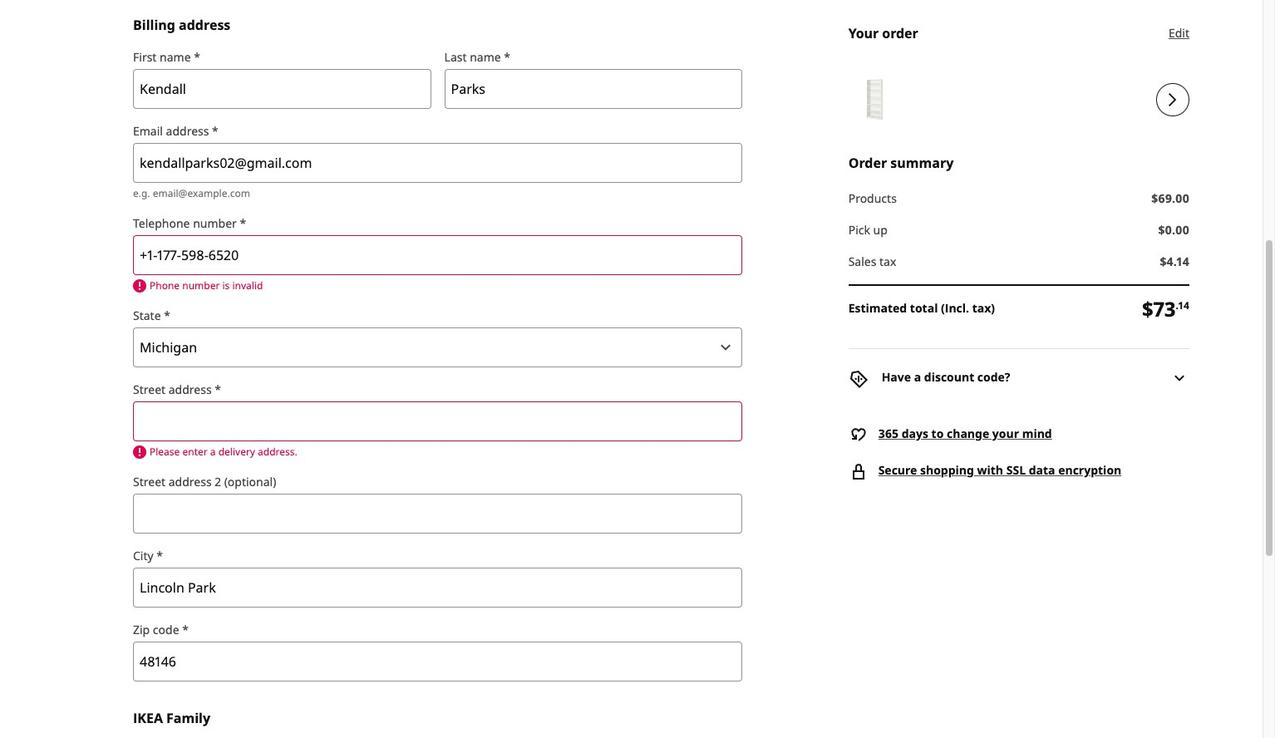 Task type: describe. For each thing, give the bounding box(es) containing it.
Email address * email field
[[138, 143, 737, 183]]

to
[[932, 426, 944, 441]]

code?
[[977, 369, 1010, 385]]

$73
[[1142, 295, 1176, 322]]

$0.00
[[1158, 222, 1190, 238]]

please
[[150, 445, 180, 459]]

365 days to change your mind
[[878, 426, 1052, 441]]

street for street address 2 (optional)
[[133, 474, 166, 489]]

invalid
[[232, 278, 263, 292]]

last
[[444, 49, 467, 65]]

edit
[[1169, 25, 1190, 41]]

telephone
[[133, 215, 190, 231]]

state
[[133, 307, 161, 323]]

estimated
[[848, 300, 907, 316]]

* for street address *
[[215, 381, 221, 397]]

your
[[848, 24, 879, 42]]

billing
[[133, 16, 175, 34]]

1 vertical spatial a
[[210, 445, 216, 459]]

up
[[873, 222, 888, 238]]

have a discount code? button
[[848, 348, 1190, 408]]

estimated total (incl. tax)
[[848, 300, 995, 316]]

City * text field
[[138, 568, 737, 607]]

$73 . 14
[[1142, 295, 1190, 322]]

family
[[166, 709, 210, 727]]

shopping
[[920, 462, 974, 478]]

address for email address *
[[166, 123, 209, 139]]

* for last name *
[[504, 49, 510, 65]]

last name *
[[444, 49, 510, 65]]

code
[[153, 622, 179, 637]]

email@example.com
[[153, 186, 250, 200]]

sales
[[848, 254, 877, 269]]

data
[[1029, 462, 1055, 478]]

edit button
[[1169, 24, 1190, 42]]

Last name * text field
[[449, 69, 737, 109]]

Zip code * text field
[[138, 642, 737, 681]]

Street address 2 (optional) text field
[[138, 494, 737, 533]]

street address *
[[133, 381, 221, 397]]

have a discount code?
[[882, 369, 1010, 385]]

city *
[[133, 548, 163, 563]]

number for phone
[[182, 278, 220, 292]]

Street address * text field
[[138, 401, 737, 441]]

.
[[1176, 299, 1179, 313]]

name for first
[[160, 49, 191, 65]]

pick up
[[848, 222, 888, 238]]

please enter a delivery address.
[[150, 445, 297, 459]]

change
[[947, 426, 989, 441]]

tax
[[880, 254, 896, 269]]

ikea
[[133, 709, 163, 727]]

enter
[[182, 445, 208, 459]]

zip code *
[[133, 622, 189, 637]]

phone number is invalid
[[150, 278, 263, 292]]

* for email address *
[[212, 123, 218, 139]]

encryption
[[1058, 462, 1122, 478]]

order summary
[[848, 154, 954, 172]]

with
[[977, 462, 1003, 478]]

zip
[[133, 622, 150, 637]]

(optional)
[[224, 474, 276, 489]]

pick
[[848, 222, 870, 238]]

delivery
[[218, 445, 255, 459]]

email address *
[[133, 123, 218, 139]]

sales tax
[[848, 254, 896, 269]]



Task type: vqa. For each thing, say whether or not it's contained in the screenshot.
Review: 4.6 out of 5 stars. Total reviews: 467 image
no



Task type: locate. For each thing, give the bounding box(es) containing it.
phone
[[150, 278, 180, 292]]

secure
[[878, 462, 917, 478]]

0 vertical spatial number
[[193, 215, 237, 231]]

0 vertical spatial a
[[914, 369, 921, 385]]

*
[[194, 49, 200, 65], [504, 49, 510, 65], [212, 123, 218, 139], [240, 215, 246, 231], [164, 307, 170, 323], [215, 381, 221, 397], [157, 548, 163, 563], [182, 622, 189, 637]]

* down billing address
[[194, 49, 200, 65]]

name
[[160, 49, 191, 65], [470, 49, 501, 65]]

days
[[902, 426, 929, 441]]

first
[[133, 49, 157, 65]]

1 street from the top
[[133, 381, 166, 397]]

name right first
[[160, 49, 191, 65]]

discount
[[924, 369, 974, 385]]

365
[[878, 426, 899, 441]]

* right the state
[[164, 307, 170, 323]]

address up first name *
[[179, 16, 231, 34]]

0 vertical spatial street
[[133, 381, 166, 397]]

your
[[992, 426, 1019, 441]]

have
[[882, 369, 911, 385]]

state *
[[133, 307, 170, 323]]

first name *
[[133, 49, 200, 65]]

secure shopping with ssl data encryption
[[878, 462, 1122, 478]]

address up enter
[[169, 381, 212, 397]]

1 horizontal spatial name
[[470, 49, 501, 65]]

status
[[1263, 27, 1275, 81]]

First name * text field
[[138, 69, 426, 109]]

total
[[910, 300, 938, 316]]

city
[[133, 548, 154, 563]]

a right have
[[914, 369, 921, 385]]

order
[[882, 24, 918, 42]]

* right last
[[504, 49, 510, 65]]

0 horizontal spatial a
[[210, 445, 216, 459]]

number for telephone
[[193, 215, 237, 231]]

street
[[133, 381, 166, 397], [133, 474, 166, 489]]

address for street address 2 (optional)
[[169, 474, 212, 489]]

street up please
[[133, 381, 166, 397]]

Telephone number * telephone field
[[138, 235, 737, 275]]

a inside dropdown button
[[914, 369, 921, 385]]

secure shopping with ssl data encryption button
[[848, 461, 1190, 481]]

email
[[133, 123, 163, 139]]

number
[[193, 215, 237, 231], [182, 278, 220, 292]]

* right code
[[182, 622, 189, 637]]

1 horizontal spatial a
[[914, 369, 921, 385]]

1 name from the left
[[160, 49, 191, 65]]

address right email at the top of the page
[[166, 123, 209, 139]]

* up email@example.com
[[212, 123, 218, 139]]

order
[[848, 154, 887, 172]]

street for street address *
[[133, 381, 166, 397]]

a right enter
[[210, 445, 216, 459]]

address for street address *
[[169, 381, 212, 397]]

number left is
[[182, 278, 220, 292]]

* for telephone number *
[[240, 215, 246, 231]]

name right last
[[470, 49, 501, 65]]

address
[[179, 16, 231, 34], [166, 123, 209, 139], [169, 381, 212, 397], [169, 474, 212, 489]]

products
[[848, 190, 897, 206]]

street down please
[[133, 474, 166, 489]]

* for first name *
[[194, 49, 200, 65]]

e.g. email@example.com
[[133, 186, 250, 200]]

address for billing address
[[179, 16, 231, 34]]

* up please enter a delivery address.
[[215, 381, 221, 397]]

your order
[[848, 24, 918, 42]]

number down email@example.com
[[193, 215, 237, 231]]

telephone number *
[[133, 215, 246, 231]]

ikea family
[[133, 709, 210, 727]]

a
[[914, 369, 921, 385], [210, 445, 216, 459]]

2 street from the top
[[133, 474, 166, 489]]

365 days to change your mind button
[[848, 425, 1190, 445]]

* for zip code *
[[182, 622, 189, 637]]

* right city
[[157, 548, 163, 563]]

$4.14
[[1160, 254, 1190, 269]]

e.g.
[[133, 186, 150, 200]]

2
[[215, 474, 221, 489]]

tax)
[[972, 300, 995, 316]]

(incl.
[[941, 300, 969, 316]]

is
[[222, 278, 230, 292]]

name for last
[[470, 49, 501, 65]]

1 vertical spatial number
[[182, 278, 220, 292]]

address left 2
[[169, 474, 212, 489]]

mind
[[1022, 426, 1052, 441]]

summary
[[891, 154, 954, 172]]

street address 2 (optional)
[[133, 474, 276, 489]]

billing address
[[133, 16, 231, 34]]

1 vertical spatial street
[[133, 474, 166, 489]]

14
[[1179, 299, 1190, 313]]

ikea billy bookcase image
[[848, 73, 902, 126]]

* down email@example.com
[[240, 215, 246, 231]]

$69.00
[[1151, 190, 1190, 206]]

address.
[[258, 445, 297, 459]]

ssl
[[1006, 462, 1026, 478]]

2 name from the left
[[470, 49, 501, 65]]

0 horizontal spatial name
[[160, 49, 191, 65]]



